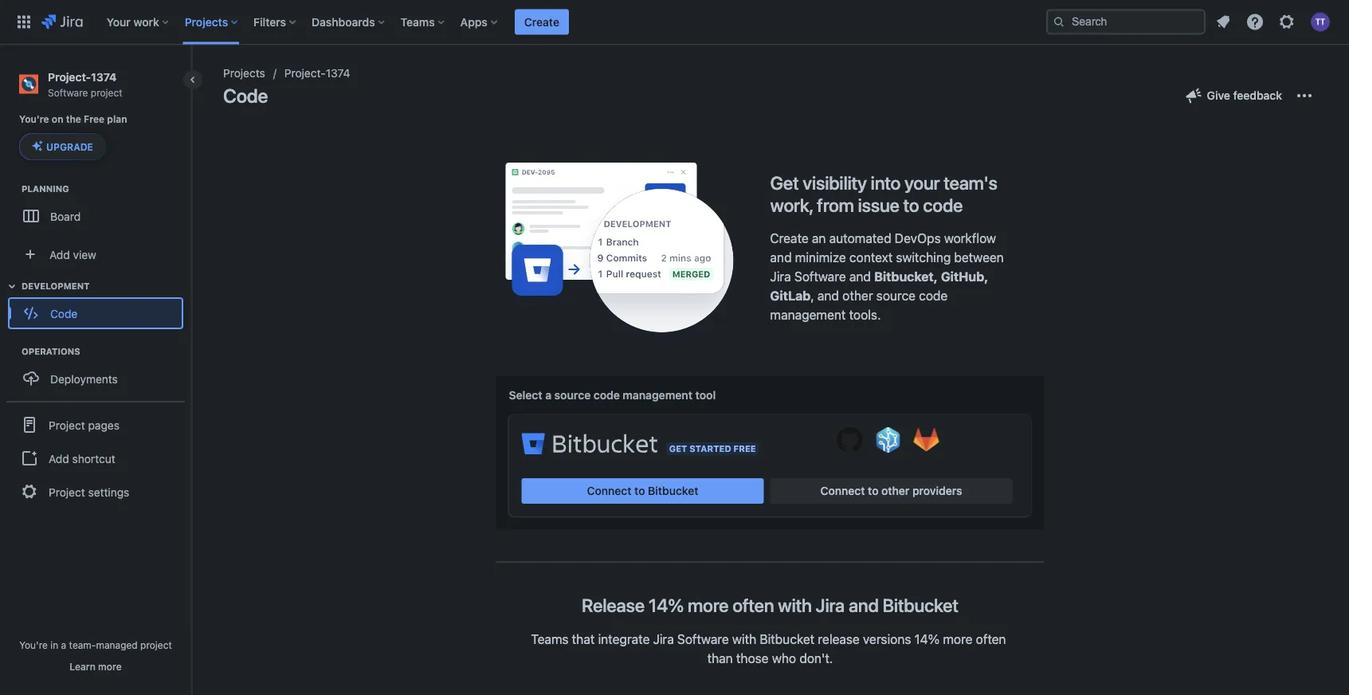 Task type: describe. For each thing, give the bounding box(es) containing it.
,
[[811, 288, 814, 303]]

work
[[133, 15, 159, 28]]

board
[[50, 209, 81, 223]]

project settings link
[[6, 474, 185, 509]]

deployments
[[50, 372, 118, 385]]

jira inside create an automated devops workflow and minimize context switching between jira software and
[[770, 269, 791, 284]]

don't.
[[800, 650, 833, 665]]

settings image
[[1278, 12, 1297, 31]]

select a source code management tool
[[509, 389, 716, 402]]

gitlab
[[770, 288, 811, 303]]

create button
[[515, 9, 569, 35]]

project-1374 link
[[284, 64, 350, 83]]

upgrade button
[[20, 134, 105, 160]]

other for and
[[843, 288, 873, 303]]

on
[[52, 113, 63, 124]]

between
[[954, 250, 1004, 265]]

dashboards button
[[307, 9, 391, 35]]

teams for teams
[[401, 15, 435, 28]]

teams for teams that integrate jira software with bitbucket release versions 14% more often than those who don't.
[[531, 631, 569, 646]]

filters
[[254, 15, 286, 28]]

integrate
[[598, 631, 650, 646]]

connect for connect to bitbucket
[[587, 484, 632, 497]]

visibility
[[803, 172, 867, 194]]

1 vertical spatial bitbucket
[[883, 595, 959, 616]]

filters button
[[249, 9, 302, 35]]

give feedback button
[[1175, 83, 1292, 108]]

and down "context"
[[850, 269, 871, 284]]

get for get visibility into your team's work, from issue to code
[[770, 172, 799, 194]]

notifications image
[[1214, 12, 1233, 31]]

learn more button
[[70, 660, 122, 673]]

2 vertical spatial code
[[594, 389, 620, 402]]

projects button
[[180, 9, 244, 35]]

versions
[[863, 631, 911, 646]]

github,
[[941, 269, 989, 284]]

apps button
[[456, 9, 504, 35]]

board link
[[8, 200, 183, 232]]

0 vertical spatial a
[[545, 389, 552, 402]]

team's
[[944, 172, 998, 194]]

project inside 'project-1374 software project'
[[91, 87, 122, 98]]

the
[[66, 113, 81, 124]]

shortcut
[[72, 452, 115, 465]]

free
[[84, 113, 105, 124]]

14% inside teams that integrate jira software with bitbucket release versions 14% more often than those who don't.
[[915, 631, 940, 646]]

from
[[817, 194, 854, 216]]

1 horizontal spatial with
[[778, 595, 812, 616]]

project settings
[[49, 485, 129, 498]]

projects link
[[223, 64, 265, 83]]

teams that integrate jira software with bitbucket release versions 14% more often than those who don't.
[[531, 631, 1010, 665]]

bitbucket inside button
[[648, 484, 699, 497]]

appswitcher icon image
[[14, 12, 33, 31]]

your
[[107, 15, 131, 28]]

management inside , and other source code management tools.
[[770, 307, 846, 322]]

release
[[582, 595, 645, 616]]

your work
[[107, 15, 159, 28]]

feedback
[[1233, 89, 1282, 102]]

minimize
[[795, 250, 846, 265]]

, and other source code management tools.
[[770, 288, 948, 322]]

devops
[[895, 231, 941, 246]]

automated
[[829, 231, 892, 246]]

get for get started free
[[669, 444, 687, 454]]

switching
[[896, 250, 951, 265]]

project- for project-1374 software project
[[48, 70, 91, 83]]

deployments link
[[8, 363, 183, 395]]

projects for projects dropdown button
[[185, 15, 228, 28]]

1 horizontal spatial project
[[140, 639, 172, 650]]

more inside 'button'
[[98, 661, 122, 672]]

to inside get visibility into your team's work, from issue to code
[[904, 194, 919, 216]]

into
[[871, 172, 901, 194]]

1 vertical spatial a
[[61, 639, 66, 650]]

1 vertical spatial jira
[[816, 595, 845, 616]]

learn
[[70, 661, 96, 672]]

software inside teams that integrate jira software with bitbucket release versions 14% more often than those who don't.
[[677, 631, 729, 646]]

0 vertical spatial often
[[733, 595, 774, 616]]

more image
[[1295, 86, 1314, 105]]

help image
[[1246, 12, 1265, 31]]

create for create
[[524, 15, 560, 28]]

code inside get visibility into your team's work, from issue to code
[[923, 194, 963, 216]]

operations group
[[8, 345, 190, 399]]

add view button
[[10, 238, 182, 270]]

settings
[[88, 485, 129, 498]]

other for to
[[882, 484, 910, 497]]

bitbucket, github, gitlab
[[770, 269, 989, 303]]

add shortcut
[[49, 452, 115, 465]]

free
[[734, 444, 756, 454]]

an
[[812, 231, 826, 246]]

learn more
[[70, 661, 122, 672]]

project-1374
[[284, 67, 350, 80]]

release 14% more often with jira and bitbucket
[[582, 595, 959, 616]]

providers
[[913, 484, 962, 497]]

project- for project-1374
[[284, 67, 326, 80]]

often inside teams that integrate jira software with bitbucket release versions 14% more often than those who don't.
[[976, 631, 1006, 646]]

connect to bitbucket
[[587, 484, 699, 497]]

get started free
[[669, 444, 756, 454]]

planning
[[22, 184, 69, 194]]

project for project settings
[[49, 485, 85, 498]]

connect to bitbucket button
[[522, 478, 764, 504]]

1 horizontal spatial code
[[223, 84, 268, 107]]

that
[[572, 631, 595, 646]]

release
[[818, 631, 860, 646]]

you're in a team-managed project
[[19, 639, 172, 650]]



Task type: vqa. For each thing, say whether or not it's contained in the screenshot.
top Issue type: Sub-task icon
no



Task type: locate. For each thing, give the bounding box(es) containing it.
get up work,
[[770, 172, 799, 194]]

0 horizontal spatial teams
[[401, 15, 435, 28]]

tools.
[[849, 307, 881, 322]]

0 vertical spatial 14%
[[649, 595, 684, 616]]

projects inside dropdown button
[[185, 15, 228, 28]]

0 vertical spatial add
[[49, 248, 70, 261]]

project
[[91, 87, 122, 98], [140, 639, 172, 650]]

code
[[223, 84, 268, 107], [50, 307, 78, 320]]

create
[[524, 15, 560, 28], [770, 231, 809, 246]]

view
[[73, 248, 96, 261]]

2 you're from the top
[[19, 639, 48, 650]]

0 horizontal spatial 1374
[[91, 70, 117, 83]]

0 vertical spatial more
[[688, 595, 729, 616]]

than
[[708, 650, 733, 665]]

development
[[22, 281, 90, 291]]

0 horizontal spatial connect
[[587, 484, 632, 497]]

1 vertical spatial add
[[49, 452, 69, 465]]

0 horizontal spatial create
[[524, 15, 560, 28]]

0 horizontal spatial more
[[98, 661, 122, 672]]

2 horizontal spatial software
[[795, 269, 846, 284]]

projects down filters
[[223, 67, 265, 80]]

0 horizontal spatial to
[[635, 484, 645, 497]]

management
[[770, 307, 846, 322], [623, 389, 693, 402]]

a right in
[[61, 639, 66, 650]]

1 vertical spatial create
[[770, 231, 809, 246]]

jira up release
[[816, 595, 845, 616]]

1374 for project-1374
[[326, 67, 350, 80]]

2 horizontal spatial bitbucket
[[883, 595, 959, 616]]

create inside button
[[524, 15, 560, 28]]

0 vertical spatial project
[[91, 87, 122, 98]]

operations
[[22, 346, 80, 357]]

started
[[690, 444, 731, 454]]

1 horizontal spatial more
[[688, 595, 729, 616]]

jira up gitlab
[[770, 269, 791, 284]]

0 vertical spatial code
[[923, 194, 963, 216]]

those
[[736, 650, 769, 665]]

project-
[[284, 67, 326, 80], [48, 70, 91, 83]]

create inside create an automated devops workflow and minimize context switching between jira software and
[[770, 231, 809, 246]]

1 vertical spatial software
[[795, 269, 846, 284]]

0 horizontal spatial 14%
[[649, 595, 684, 616]]

get inside get visibility into your team's work, from issue to code
[[770, 172, 799, 194]]

1 vertical spatial project
[[140, 639, 172, 650]]

upgrade
[[46, 141, 93, 152]]

0 horizontal spatial a
[[61, 639, 66, 650]]

your
[[905, 172, 940, 194]]

0 vertical spatial teams
[[401, 15, 435, 28]]

work,
[[770, 194, 813, 216]]

give
[[1207, 89, 1231, 102]]

0 vertical spatial source
[[877, 288, 916, 303]]

2 connect from the left
[[821, 484, 865, 497]]

dashboards
[[312, 15, 375, 28]]

teams button
[[396, 9, 451, 35]]

other
[[843, 288, 873, 303], [882, 484, 910, 497]]

project pages
[[49, 418, 119, 431]]

more up than
[[688, 595, 729, 616]]

code inside , and other source code management tools.
[[919, 288, 948, 303]]

with up those at the right bottom
[[732, 631, 757, 646]]

source right select
[[554, 389, 591, 402]]

1374 down dashboards
[[326, 67, 350, 80]]

1 vertical spatial get
[[669, 444, 687, 454]]

your profile and settings image
[[1311, 12, 1330, 31]]

development group
[[8, 280, 190, 334]]

project for project pages
[[49, 418, 85, 431]]

bitbucket inside teams that integrate jira software with bitbucket release versions 14% more often than those who don't.
[[760, 631, 815, 646]]

1 vertical spatial code
[[919, 288, 948, 303]]

0 horizontal spatial code
[[50, 307, 78, 320]]

software inside create an automated devops workflow and minimize context switching between jira software and
[[795, 269, 846, 284]]

teams inside teams that integrate jira software with bitbucket release versions 14% more often than those who don't.
[[531, 631, 569, 646]]

your work button
[[102, 9, 175, 35]]

2 vertical spatial jira
[[653, 631, 674, 646]]

1 horizontal spatial to
[[868, 484, 879, 497]]

create an automated devops workflow and minimize context switching between jira software and
[[770, 231, 1004, 284]]

create right apps popup button
[[524, 15, 560, 28]]

projects for projects link
[[223, 67, 265, 80]]

often
[[733, 595, 774, 616], [976, 631, 1006, 646]]

managed
[[96, 639, 138, 650]]

0 horizontal spatial software
[[48, 87, 88, 98]]

planning image
[[2, 179, 22, 199]]

0 horizontal spatial project-
[[48, 70, 91, 83]]

source
[[877, 288, 916, 303], [554, 389, 591, 402]]

jira
[[770, 269, 791, 284], [816, 595, 845, 616], [653, 631, 674, 646]]

project- up you're on the free plan
[[48, 70, 91, 83]]

1 horizontal spatial 14%
[[915, 631, 940, 646]]

you're for you're in a team-managed project
[[19, 639, 48, 650]]

project- inside 'project-1374 software project'
[[48, 70, 91, 83]]

create for create an automated devops workflow and minimize context switching between jira software and
[[770, 231, 809, 246]]

1374
[[326, 67, 350, 80], [91, 70, 117, 83]]

primary element
[[10, 0, 1047, 44]]

to for connect to bitbucket
[[635, 484, 645, 497]]

issue
[[858, 194, 900, 216]]

who
[[772, 650, 796, 665]]

bitbucket image
[[522, 427, 658, 459], [522, 427, 658, 459]]

projects
[[185, 15, 228, 28], [223, 67, 265, 80]]

get visibility into your team's work, from issue to code
[[770, 172, 998, 216]]

1 vertical spatial management
[[623, 389, 693, 402]]

1 you're from the top
[[19, 113, 49, 124]]

1374 for project-1374 software project
[[91, 70, 117, 83]]

code
[[923, 194, 963, 216], [919, 288, 948, 303], [594, 389, 620, 402]]

1 horizontal spatial bitbucket
[[760, 631, 815, 646]]

2 horizontal spatial jira
[[816, 595, 845, 616]]

1 horizontal spatial software
[[677, 631, 729, 646]]

0 horizontal spatial get
[[669, 444, 687, 454]]

project- down filters popup button
[[284, 67, 326, 80]]

1 horizontal spatial project-
[[284, 67, 326, 80]]

you're left on
[[19, 113, 49, 124]]

more
[[688, 595, 729, 616], [943, 631, 973, 646], [98, 661, 122, 672]]

to for connect to other providers
[[868, 484, 879, 497]]

with inside teams that integrate jira software with bitbucket release versions 14% more often than those who don't.
[[732, 631, 757, 646]]

teams inside dropdown button
[[401, 15, 435, 28]]

14% right the versions
[[915, 631, 940, 646]]

2 horizontal spatial to
[[904, 194, 919, 216]]

bitbucket up the versions
[[883, 595, 959, 616]]

management down ','
[[770, 307, 846, 322]]

projects right the work
[[185, 15, 228, 28]]

1 vertical spatial teams
[[531, 631, 569, 646]]

management left tool
[[623, 389, 693, 402]]

add for add shortcut
[[49, 452, 69, 465]]

and
[[770, 250, 792, 265], [850, 269, 871, 284], [818, 288, 839, 303], [849, 595, 879, 616]]

2 vertical spatial more
[[98, 661, 122, 672]]

1 horizontal spatial get
[[770, 172, 799, 194]]

bitbucket up who
[[760, 631, 815, 646]]

0 vertical spatial software
[[48, 87, 88, 98]]

development image
[[2, 277, 22, 296]]

add shortcut button
[[6, 443, 185, 474]]

source inside , and other source code management tools.
[[877, 288, 916, 303]]

teams left apps
[[401, 15, 435, 28]]

software up than
[[677, 631, 729, 646]]

project up add shortcut
[[49, 418, 85, 431]]

you're
[[19, 113, 49, 124], [19, 639, 48, 650]]

with up teams that integrate jira software with bitbucket release versions 14% more often than those who don't.
[[778, 595, 812, 616]]

other inside , and other source code management tools.
[[843, 288, 873, 303]]

project down add shortcut
[[49, 485, 85, 498]]

project
[[49, 418, 85, 431], [49, 485, 85, 498]]

get
[[770, 172, 799, 194], [669, 444, 687, 454]]

0 vertical spatial management
[[770, 307, 846, 322]]

1 vertical spatial source
[[554, 389, 591, 402]]

add view
[[49, 248, 96, 261]]

add left view
[[49, 248, 70, 261]]

0 vertical spatial project
[[49, 418, 85, 431]]

other left providers
[[882, 484, 910, 497]]

software down minimize
[[795, 269, 846, 284]]

tool
[[695, 389, 716, 402]]

add inside dropdown button
[[49, 248, 70, 261]]

1 horizontal spatial management
[[770, 307, 846, 322]]

other up tools.
[[843, 288, 873, 303]]

you're for you're on the free plan
[[19, 113, 49, 124]]

1374 up free at top left
[[91, 70, 117, 83]]

1 horizontal spatial 1374
[[326, 67, 350, 80]]

0 horizontal spatial with
[[732, 631, 757, 646]]

teams left 'that'
[[531, 631, 569, 646]]

1 horizontal spatial connect
[[821, 484, 865, 497]]

bitbucket,
[[874, 269, 938, 284]]

add for add view
[[49, 248, 70, 261]]

0 vertical spatial with
[[778, 595, 812, 616]]

1 horizontal spatial other
[[882, 484, 910, 497]]

search image
[[1053, 16, 1066, 28]]

1 vertical spatial with
[[732, 631, 757, 646]]

project-1374 software project
[[48, 70, 122, 98]]

1 connect from the left
[[587, 484, 632, 497]]

1 vertical spatial projects
[[223, 67, 265, 80]]

0 vertical spatial bitbucket
[[648, 484, 699, 497]]

code down development
[[50, 307, 78, 320]]

1 horizontal spatial create
[[770, 231, 809, 246]]

and up gitlab
[[770, 250, 792, 265]]

2 horizontal spatial more
[[943, 631, 973, 646]]

select
[[509, 389, 543, 402]]

add inside 'button'
[[49, 452, 69, 465]]

0 horizontal spatial project
[[91, 87, 122, 98]]

apps
[[460, 15, 488, 28]]

project right managed at the bottom left of page
[[140, 639, 172, 650]]

1 vertical spatial other
[[882, 484, 910, 497]]

project up plan
[[91, 87, 122, 98]]

get left started
[[669, 444, 687, 454]]

0 vertical spatial you're
[[19, 113, 49, 124]]

more down managed at the bottom left of page
[[98, 661, 122, 672]]

code inside "development" "group"
[[50, 307, 78, 320]]

other inside button
[[882, 484, 910, 497]]

software up you're on the free plan
[[48, 87, 88, 98]]

pages
[[88, 418, 119, 431]]

teams
[[401, 15, 435, 28], [531, 631, 569, 646]]

planning group
[[8, 183, 190, 237]]

bitbucket down started
[[648, 484, 699, 497]]

0 vertical spatial other
[[843, 288, 873, 303]]

0 vertical spatial code
[[223, 84, 268, 107]]

0 vertical spatial jira
[[770, 269, 791, 284]]

a right select
[[545, 389, 552, 402]]

1 vertical spatial often
[[976, 631, 1006, 646]]

2 vertical spatial software
[[677, 631, 729, 646]]

project pages link
[[6, 407, 185, 443]]

jira right 'integrate'
[[653, 631, 674, 646]]

2 vertical spatial bitbucket
[[760, 631, 815, 646]]

and up the versions
[[849, 595, 879, 616]]

you're left in
[[19, 639, 48, 650]]

Search field
[[1047, 9, 1206, 35]]

team-
[[69, 639, 96, 650]]

jira image
[[41, 12, 83, 31], [41, 12, 83, 31]]

more right the versions
[[943, 631, 973, 646]]

connect to other providers
[[821, 484, 962, 497]]

0 horizontal spatial often
[[733, 595, 774, 616]]

1374 inside 'project-1374 software project'
[[91, 70, 117, 83]]

more inside teams that integrate jira software with bitbucket release versions 14% more often than those who don't.
[[943, 631, 973, 646]]

0 horizontal spatial jira
[[653, 631, 674, 646]]

jira inside teams that integrate jira software with bitbucket release versions 14% more often than those who don't.
[[653, 631, 674, 646]]

create left an
[[770, 231, 809, 246]]

1 horizontal spatial often
[[976, 631, 1006, 646]]

software inside 'project-1374 software project'
[[48, 87, 88, 98]]

code link
[[8, 297, 183, 329]]

1 vertical spatial code
[[50, 307, 78, 320]]

context
[[850, 250, 893, 265]]

source down "bitbucket,"
[[877, 288, 916, 303]]

2 project from the top
[[49, 485, 85, 498]]

1 vertical spatial more
[[943, 631, 973, 646]]

a
[[545, 389, 552, 402], [61, 639, 66, 650]]

0 horizontal spatial other
[[843, 288, 873, 303]]

connect to other providers button
[[770, 478, 1013, 504]]

and right ','
[[818, 288, 839, 303]]

14% right "release"
[[649, 595, 684, 616]]

1 horizontal spatial jira
[[770, 269, 791, 284]]

1 vertical spatial you're
[[19, 639, 48, 650]]

code down projects link
[[223, 84, 268, 107]]

0 vertical spatial create
[[524, 15, 560, 28]]

workflow
[[944, 231, 996, 246]]

1 project from the top
[[49, 418, 85, 431]]

banner
[[0, 0, 1349, 45]]

1 horizontal spatial a
[[545, 389, 552, 402]]

1 vertical spatial 14%
[[915, 631, 940, 646]]

1 vertical spatial project
[[49, 485, 85, 498]]

0 horizontal spatial bitbucket
[[648, 484, 699, 497]]

operations image
[[2, 342, 22, 361]]

1 horizontal spatial teams
[[531, 631, 569, 646]]

connect
[[587, 484, 632, 497], [821, 484, 865, 497]]

0 horizontal spatial source
[[554, 389, 591, 402]]

0 vertical spatial get
[[770, 172, 799, 194]]

connect for connect to other providers
[[821, 484, 865, 497]]

group
[[6, 401, 185, 514]]

and inside , and other source code management tools.
[[818, 288, 839, 303]]

0 vertical spatial projects
[[185, 15, 228, 28]]

give feedback
[[1207, 89, 1282, 102]]

add left shortcut
[[49, 452, 69, 465]]

add
[[49, 248, 70, 261], [49, 452, 69, 465]]

0 horizontal spatial management
[[623, 389, 693, 402]]

in
[[50, 639, 58, 650]]

1 horizontal spatial source
[[877, 288, 916, 303]]

banner containing your work
[[0, 0, 1349, 45]]

you're on the free plan
[[19, 113, 127, 124]]

plan
[[107, 113, 127, 124]]

group containing project pages
[[6, 401, 185, 514]]



